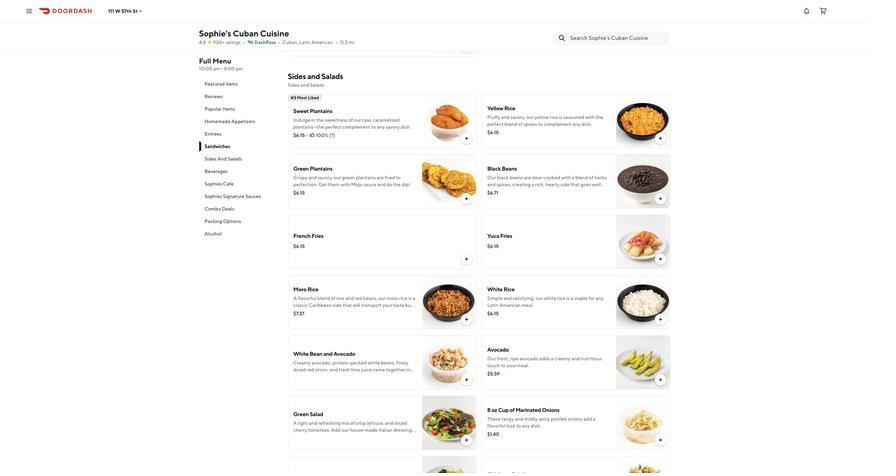 Task type: vqa. For each thing, say whether or not it's contained in the screenshot.
the bottommost in
yes



Task type: describe. For each thing, give the bounding box(es) containing it.
transport
[[361, 303, 382, 308]]

and up perfection.
[[309, 175, 317, 181]]

white rice simple and satisfying, our white rice is a staple for any latin american meal. $6.15
[[488, 286, 604, 317]]

flavorful inside 'moro rice a flavorful blend of rice and red beans, our moro rice is a classic caribbean side that will transport your taste buds to the islands.'
[[298, 296, 316, 301]]

8:00
[[224, 66, 235, 72]]

with right cooked
[[562, 175, 571, 181]]

red inside "white bean and avocado creamy avocado, protein-packed white beans, finely diced red onion, and fresh lime juice come together in this delicious and filling salad."
[[307, 367, 314, 373]]

creamy
[[294, 360, 311, 366]]

sophies signature sauces button
[[199, 190, 280, 203]]

with down spices,
[[488, 189, 497, 194]]

#3
[[291, 95, 296, 100]]

salad.
[[346, 374, 358, 380]]

popular
[[205, 106, 222, 112]]

sides for and
[[288, 72, 306, 81]]

and inside 'moro rice a flavorful blend of rice and red beans, our moro rice is a classic caribbean side that will transport your taste buds to the islands.'
[[346, 296, 354, 301]]

beans, for avocado
[[381, 360, 395, 366]]

herbs
[[595, 175, 607, 181]]

our inside green plantains crispy and savory, our green plantains are fried to perfection. get them with mojo sauce and do the dip! $6.15
[[334, 175, 341, 181]]

111
[[108, 8, 114, 14]]

delicious
[[303, 374, 322, 380]]

dish. inside sweet plantains indulge in the sweetness of our ripe, caramelized plantains—the perfect complement to any savory dish.
[[401, 124, 411, 130]]

1 horizontal spatial made
[[366, 428, 378, 433]]

our inside 'moro rice a flavorful blend of rice and red beans, our moro rice is a classic caribbean side that will transport your taste buds to the islands.'
[[379, 296, 386, 301]]

a left rich, on the top of the page
[[532, 182, 534, 187]]

a right cooked
[[572, 175, 575, 181]]

the inside sweet plantains indulge in the sweetness of our ripe, caramelized plantains—the perfect complement to any savory dish.
[[316, 117, 324, 123]]

and up the "avocado,"
[[324, 351, 333, 358]]

meal. inside "white rice simple and satisfying, our white rice is a staple for any latin american meal. $6.15"
[[522, 303, 534, 308]]

and inside black beans our black beans are slow-cooked with a blend of herbs and spices, creating a rich, hearty side that goes well with anything.
[[488, 182, 496, 187]]

(7)
[[329, 133, 335, 138]]

sauce
[[364, 182, 376, 187]]

indulge
[[294, 117, 310, 123]]

am
[[213, 66, 220, 72]]

popular items
[[205, 106, 235, 112]]

$10.07
[[294, 38, 308, 44]]

add item to cart image for yuca fries
[[658, 257, 664, 262]]

and inside the avocado our fresh, ripe avocado adds a creamy and nutritious touch to your meal. $5.59
[[572, 356, 580, 362]]

appetizers
[[231, 119, 256, 124]]

complement inside sweet plantains indulge in the sweetness of our ripe, caramelized plantains—the perfect complement to any savory dish.
[[343, 124, 371, 130]]

ripe,
[[362, 117, 372, 123]]

moro
[[387, 296, 399, 301]]

and up tomatoes.
[[309, 421, 317, 426]]

mi
[[349, 40, 354, 45]]

the inside 'moro rice a flavorful blend of rice and red beans, our moro rice is a classic caribbean side that will transport your taste buds to the islands.'
[[299, 310, 307, 315]]

sophie's
[[199, 28, 231, 38]]

buds
[[405, 303, 416, 308]]

white inside "white bean and avocado creamy avocado, protein-packed white beans, finely diced red onion, and fresh lime juice come together in this delicious and filling salad."
[[368, 360, 380, 366]]

finely
[[396, 360, 409, 366]]

of inside yellow rice fluffy and savory, our yellow rice is seasoned with the perfect blend of spices to complement any dish. $6.15
[[518, 122, 523, 127]]

your inside 'moro rice a flavorful blend of rice and red beans, our moro rice is a classic caribbean side that will transport your taste buds to the islands.'
[[383, 303, 393, 308]]

will
[[353, 303, 360, 308]]

diced
[[294, 367, 306, 373]]

plantains
[[356, 175, 376, 181]]

sides and salads
[[205, 156, 242, 162]]

notification bell image
[[803, 7, 811, 15]]

white rice image
[[616, 275, 671, 329]]

and up italian
[[385, 421, 394, 426]]

cuban
[[233, 28, 259, 38]]

reviews
[[205, 94, 223, 99]]

side inside 'moro rice a flavorful blend of rice and red beans, our moro rice is a classic caribbean side that will transport your taste buds to the islands.'
[[333, 303, 342, 308]]

our inside sweet plantains indulge in the sweetness of our ripe, caramelized plantains—the perfect complement to any savory dish.
[[354, 117, 361, 123]]

bean
[[310, 351, 323, 358]]

8
[[488, 407, 491, 414]]

add item to cart image for 8 oz cup of marinated onions
[[658, 438, 664, 443]]

avocado
[[520, 356, 539, 362]]

french fries
[[294, 233, 324, 240]]

• down plantains—the
[[306, 133, 308, 138]]

cherry
[[294, 428, 308, 433]]

sweet plantains image
[[422, 94, 476, 148]]

in inside "white bean and avocado creamy avocado, protein-packed white beans, finely diced red onion, and fresh lime juice come together in this delicious and filling salad."
[[406, 367, 411, 373]]

this
[[294, 374, 302, 380]]

rice inside "white rice simple and satisfying, our white rice is a staple for any latin american meal. $6.15"
[[558, 296, 566, 301]]

seasoned
[[564, 115, 585, 120]]

a for moro
[[294, 296, 297, 301]]

sweet
[[294, 108, 309, 115]]

moro rice image
[[422, 275, 476, 329]]

w
[[115, 8, 120, 14]]

avocado our fresh, ripe avocado adds a creamy and nutritious touch to your meal. $5.59
[[488, 347, 602, 377]]

sophies cafe button
[[199, 178, 280, 190]]

8 oz cup of marinated onions these tangy and mildly spicy pickled onions add a flavorful kick to any dish. $1.40
[[488, 407, 596, 437]]

yuca
[[488, 233, 500, 240]]

with inside green plantains crispy and savory, our green plantains are fried to perfection. get them with mojo sauce and do the dip! $6.15
[[341, 182, 350, 187]]

side inside black beans our black beans are slow-cooked with a blend of herbs and spices, creating a rich, hearty side that goes well with anything.
[[561, 182, 570, 187]]

ripe
[[510, 356, 519, 362]]

8 oz cup of marinated onions image
[[616, 396, 671, 450]]

of inside black beans our black beans are slow-cooked with a blend of herbs and spices, creating a rich, hearty side that goes well with anything.
[[589, 175, 594, 181]]

dip!
[[402, 182, 411, 187]]

caribbean
[[309, 303, 332, 308]]

dish. for 8 oz cup of marinated onions
[[531, 424, 541, 429]]

blend inside yellow rice fluffy and savory, our yellow rice is seasoned with the perfect blend of spices to complement any dish. $6.15
[[505, 122, 518, 127]]

$6.15 inside green plantains crispy and savory, our green plantains are fried to perfection. get them with mojo sauce and do the dip! $6.15
[[294, 190, 305, 196]]

white bean and avocado creamy avocado, protein-packed white beans, finely diced red onion, and fresh lime juice come together in this delicious and filling salad.
[[294, 351, 411, 380]]

items for popular items
[[223, 106, 235, 112]]

items for featured items
[[226, 81, 238, 87]]

for
[[589, 296, 595, 301]]

and inside yellow rice fluffy and savory, our yellow rice is seasoned with the perfect blend of spices to complement any dish. $6.15
[[502, 115, 510, 120]]

green for salad
[[294, 411, 309, 418]]

0 vertical spatial american
[[312, 40, 333, 45]]

$6.71
[[488, 190, 499, 196]]

green salad image
[[422, 396, 476, 450]]

crisp
[[356, 421, 366, 426]]

rice for moro rice
[[308, 286, 319, 293]]

our inside "white rice simple and satisfying, our white rice is a staple for any latin american meal. $6.15"
[[536, 296, 543, 301]]

full
[[199, 57, 211, 65]]

american inside "white rice simple and satisfying, our white rice is a staple for any latin american meal. $6.15"
[[500, 303, 521, 308]]

plantains—the
[[294, 124, 324, 130]]

french
[[294, 233, 311, 240]]

a for green
[[294, 421, 297, 426]]

yellow rice image
[[616, 94, 671, 148]]

combo deals
[[205, 206, 234, 212]]

homemade appetizers button
[[199, 115, 280, 128]]

dish. for yellow rice
[[582, 122, 592, 127]]

rich,
[[535, 182, 545, 187]]

refreshing
[[318, 421, 341, 426]]

hearty
[[546, 182, 560, 187]]

come
[[373, 367, 385, 373]]

that inside 'moro rice a flavorful blend of rice and red beans, our moro rice is a classic caribbean side that will transport your taste buds to the islands.'
[[343, 303, 352, 308]]

staple
[[575, 296, 588, 301]]

sophies for sophies cafe
[[205, 181, 222, 187]]

to inside sweet plantains indulge in the sweetness of our ripe, caramelized plantains—the perfect complement to any savory dish.
[[372, 124, 376, 130]]

yellow rice fluffy and savory, our yellow rice is seasoned with the perfect blend of spices to complement any dish. $6.15
[[488, 105, 604, 135]]

blend inside 'moro rice a flavorful blend of rice and red beans, our moro rice is a classic caribbean side that will transport your taste buds to the islands.'
[[317, 296, 330, 301]]

-
[[221, 66, 223, 72]]

our inside black beans our black beans are slow-cooked with a blend of herbs and spices, creating a rich, hearty side that goes well with anything.
[[488, 175, 496, 181]]

and inside 8 oz cup of marinated onions these tangy and mildly spicy pickled onions add a flavorful kick to any dish. $1.40
[[515, 417, 524, 422]]

black
[[497, 175, 509, 181]]

and
[[217, 156, 227, 162]]

juice
[[362, 367, 372, 373]]

57th
[[121, 8, 132, 14]]

and up liked
[[307, 72, 320, 81]]

them
[[328, 182, 340, 187]]

beans, for flavorful
[[363, 296, 378, 301]]

add item to cart image for green plantains
[[464, 196, 470, 202]]

fries for french fries
[[312, 233, 324, 240]]

yellow
[[488, 105, 504, 112]]

cup
[[499, 407, 509, 414]]

any inside sweet plantains indulge in the sweetness of our ripe, caramelized plantains—the perfect complement to any savory dish.
[[377, 124, 385, 130]]

sophies cafe
[[205, 181, 234, 187]]

that inside black beans our black beans are slow-cooked with a blend of herbs and spices, creating a rich, hearty side that goes well with anything.
[[571, 182, 580, 187]]

the inside yellow rice fluffy and savory, our yellow rice is seasoned with the perfect blend of spices to complement any dish. $6.15
[[596, 115, 604, 120]]

0 items, open order cart image
[[820, 7, 828, 15]]

homemade
[[205, 119, 231, 124]]

111 w 57th st
[[108, 8, 138, 14]]

anything.
[[498, 189, 519, 194]]

creating
[[513, 182, 531, 187]]

add item to cart image for white
[[658, 317, 664, 323]]

and left do
[[377, 182, 386, 187]]

options
[[223, 219, 241, 224]]

savory
[[386, 124, 400, 130]]

deals
[[222, 206, 234, 212]]

avocado image
[[616, 336, 671, 390]]

popular items button
[[199, 103, 280, 115]]

onions
[[568, 417, 583, 422]]

add item to cart image for moro rice
[[464, 317, 470, 323]]

and inside "white rice simple and satisfying, our white rice is a staple for any latin american meal. $6.15"
[[504, 296, 512, 301]]

caramelized
[[373, 117, 400, 123]]

and up #3 most liked
[[301, 82, 309, 88]]

add item to cart image for yellow
[[658, 136, 664, 141]]



Task type: locate. For each thing, give the bounding box(es) containing it.
1 vertical spatial in
[[406, 367, 411, 373]]

0 vertical spatial plantains
[[310, 108, 333, 115]]

1 horizontal spatial beans,
[[381, 360, 395, 366]]

0 vertical spatial a
[[294, 296, 297, 301]]

1 vertical spatial blend
[[576, 175, 588, 181]]

1 our from the top
[[488, 175, 496, 181]]

your down moro
[[383, 303, 393, 308]]

and up filling
[[330, 367, 338, 373]]

satisfying,
[[513, 296, 535, 301]]

light
[[298, 421, 308, 426]]

1 horizontal spatial blend
[[505, 122, 518, 127]]

rice
[[550, 115, 559, 120], [337, 296, 345, 301], [399, 296, 408, 301], [558, 296, 566, 301]]

1 vertical spatial flavorful
[[488, 424, 506, 429]]

green inside green plantains crispy and savory, our green plantains are fried to perfection. get them with mojo sauce and do the dip! $6.15
[[294, 166, 309, 172]]

0 horizontal spatial avocado
[[334, 351, 355, 358]]

tomatoes.
[[308, 428, 330, 433]]

any right for at the right of the page
[[596, 296, 604, 301]]

our left ripe,
[[354, 117, 361, 123]]

• down sophie's cuban cuisine
[[243, 40, 245, 45]]

with right seasoned
[[586, 115, 595, 120]]

1 vertical spatial beans,
[[381, 360, 395, 366]]

black
[[488, 166, 501, 172]]

a inside 'moro rice a flavorful blend of rice and red beans, our moro rice is a classic caribbean side that will transport your taste buds to the islands.'
[[294, 296, 297, 301]]

our
[[527, 115, 534, 120], [354, 117, 361, 123], [334, 175, 341, 181], [379, 296, 386, 301], [536, 296, 543, 301], [342, 428, 349, 433]]

2 sophies from the top
[[205, 194, 222, 199]]

1 horizontal spatial that
[[571, 182, 580, 187]]

sophies down beverages
[[205, 181, 222, 187]]

crispy
[[294, 175, 308, 181]]

rice up satisfying,
[[504, 286, 515, 293]]

blend inside black beans our black beans are slow-cooked with a blend of herbs and spices, creating a rich, hearty side that goes well with anything.
[[576, 175, 588, 181]]

1 horizontal spatial savory,
[[511, 115, 526, 120]]

blend up 'caribbean'
[[317, 296, 330, 301]]

our down mix
[[342, 428, 349, 433]]

your down ripe
[[507, 363, 517, 369]]

• left 0.3
[[336, 40, 338, 45]]

blend
[[505, 122, 518, 127], [576, 175, 588, 181], [317, 296, 330, 301]]

red up delicious
[[307, 367, 314, 373]]

black beans image
[[616, 154, 671, 209]]

1 horizontal spatial fries
[[501, 233, 513, 240]]

1 horizontal spatial in
[[406, 367, 411, 373]]

0 vertical spatial blend
[[505, 122, 518, 127]]

0 vertical spatial green
[[294, 166, 309, 172]]

green up crispy
[[294, 166, 309, 172]]

any down "caramelized"
[[377, 124, 385, 130]]

salads inside button
[[228, 156, 242, 162]]

liked
[[308, 95, 319, 100]]

1 vertical spatial meal.
[[518, 363, 530, 369]]

these
[[488, 417, 501, 422]]

plantains inside green plantains crispy and savory, our green plantains are fried to perfection. get them with mojo sauce and do the dip! $6.15
[[310, 166, 333, 172]]

add item to cart image for avocado
[[658, 377, 664, 383]]

1 horizontal spatial complement
[[544, 122, 572, 127]]

a up buds
[[413, 296, 415, 301]]

• down cuisine
[[278, 40, 280, 45]]

white right satisfying,
[[544, 296, 557, 301]]

flavorful up classic
[[298, 296, 316, 301]]

0 vertical spatial savory,
[[511, 115, 526, 120]]

1 are from the left
[[377, 175, 384, 181]]

sides for and
[[205, 156, 217, 162]]

white inside "white rice simple and satisfying, our white rice is a staple for any latin american meal. $6.15"
[[488, 286, 503, 293]]

0 vertical spatial your
[[383, 303, 393, 308]]

1 vertical spatial white
[[294, 351, 309, 358]]

0 horizontal spatial perfect
[[325, 124, 342, 130]]

0 horizontal spatial blend
[[317, 296, 330, 301]]

#3 most liked
[[291, 95, 319, 100]]

0 horizontal spatial white
[[368, 360, 380, 366]]

white up come
[[368, 360, 380, 366]]

a up classic
[[294, 296, 297, 301]]

any
[[573, 122, 581, 127], [377, 124, 385, 130], [596, 296, 604, 301], [522, 424, 530, 429]]

add item to cart image for black
[[658, 196, 664, 202]]

0 horizontal spatial savory,
[[318, 175, 333, 181]]

onions
[[542, 407, 560, 414]]

white for rice
[[488, 286, 503, 293]]

of right sweetness
[[349, 117, 353, 123]]

1 sophies from the top
[[205, 181, 222, 187]]

0 horizontal spatial is
[[409, 296, 412, 301]]

our up the spices
[[527, 115, 534, 120]]

do
[[387, 182, 393, 187]]

1 horizontal spatial white
[[488, 286, 503, 293]]

is
[[559, 115, 563, 120], [409, 296, 412, 301], [567, 296, 570, 301]]

in inside sweet plantains indulge in the sweetness of our ripe, caramelized plantains—the perfect complement to any savory dish.
[[311, 117, 315, 123]]

your inside the avocado our fresh, ripe avocado adds a creamy and nutritious touch to your meal. $5.59
[[507, 363, 517, 369]]

alcohol button
[[199, 228, 280, 240]]

sophies up combo
[[205, 194, 222, 199]]

cafe
[[223, 181, 234, 187]]

dish. down mildly
[[531, 424, 541, 429]]

flavorful inside 8 oz cup of marinated onions these tangy and mildly spicy pickled onions add a flavorful kick to any dish. $1.40
[[488, 424, 506, 429]]

our inside the avocado our fresh, ripe avocado adds a creamy and nutritious touch to your meal. $5.59
[[488, 356, 496, 362]]

0 horizontal spatial beans,
[[363, 296, 378, 301]]

complement down ripe,
[[343, 124, 371, 130]]

green up the light
[[294, 411, 309, 418]]

american
[[312, 40, 333, 45], [500, 303, 521, 308]]

avocado
[[488, 347, 509, 353], [334, 351, 355, 358]]

cuisine
[[260, 28, 289, 38]]

is left seasoned
[[559, 115, 563, 120]]

yuca fries image
[[616, 215, 671, 269]]

flavorful down the these in the right of the page
[[488, 424, 506, 429]]

the
[[596, 115, 604, 120], [316, 117, 324, 123], [393, 182, 401, 187], [299, 310, 307, 315]]

flavorful
[[298, 296, 316, 301], [488, 424, 506, 429]]

rice
[[505, 105, 516, 112], [308, 286, 319, 293], [504, 286, 515, 293]]

of up the "well"
[[589, 175, 594, 181]]

2 horizontal spatial is
[[567, 296, 570, 301]]

salads for and
[[322, 72, 343, 81]]

sweet plantains indulge in the sweetness of our ripe, caramelized plantains—the perfect complement to any savory dish.
[[294, 108, 411, 130]]

are inside black beans our black beans are slow-cooked with a blend of herbs and spices, creating a rich, hearty side that goes well with anything.
[[524, 175, 531, 181]]

beans, inside "white bean and avocado creamy avocado, protein-packed white beans, finely diced red onion, and fresh lime juice come together in this delicious and filling salad."
[[381, 360, 395, 366]]

white bean and avocado image
[[422, 336, 476, 390]]

0 horizontal spatial flavorful
[[298, 296, 316, 301]]

1 vertical spatial sophies
[[205, 194, 222, 199]]

0 horizontal spatial white
[[294, 351, 309, 358]]

1 vertical spatial our
[[488, 356, 496, 362]]

classic
[[294, 303, 308, 308]]

with inside yellow rice fluffy and savory, our yellow rice is seasoned with the perfect blend of spices to complement any dish. $6.15
[[586, 115, 595, 120]]

is inside "white rice simple and satisfying, our white rice is a staple for any latin american meal. $6.15"
[[567, 296, 570, 301]]

sauces
[[245, 194, 261, 199]]

our inside green salad a light and refreshing mix of crisp lettuce, and sliced cherry tomatoes. add our house-made italian dressing made daily.
[[342, 428, 349, 433]]

salads for and
[[228, 156, 242, 162]]

meal. down satisfying,
[[522, 303, 534, 308]]

mix
[[342, 421, 349, 426]]

2 a from the top
[[294, 421, 297, 426]]

2 vertical spatial blend
[[317, 296, 330, 301]]

fluffy
[[488, 115, 501, 120]]

of left the spices
[[518, 122, 523, 127]]

0 vertical spatial salads
[[322, 72, 343, 81]]

moro rice a flavorful blend of rice and red beans, our moro rice is a classic caribbean side that will transport your taste buds to the islands.
[[294, 286, 416, 315]]

1 vertical spatial green
[[294, 411, 309, 418]]

2 green from the top
[[294, 411, 309, 418]]

plantains down liked
[[310, 108, 333, 115]]

1 a from the top
[[294, 296, 297, 301]]

chickpea salad image
[[616, 457, 671, 474]]

blend up goes at the right of page
[[576, 175, 588, 181]]

and right creamy
[[572, 356, 580, 362]]

add item to cart image
[[464, 136, 470, 141], [464, 196, 470, 202], [464, 257, 470, 262], [658, 257, 664, 262], [464, 317, 470, 323], [658, 438, 664, 443]]

white inside "white bean and avocado creamy avocado, protein-packed white beans, finely diced red onion, and fresh lime juice come together in this delicious and filling salad."
[[294, 351, 309, 358]]

meal.
[[522, 303, 534, 308], [518, 363, 530, 369]]

meal. inside the avocado our fresh, ripe avocado adds a creamy and nutritious touch to your meal. $5.59
[[518, 363, 530, 369]]

perfect inside yellow rice fluffy and savory, our yellow rice is seasoned with the perfect blend of spices to complement any dish. $6.15
[[488, 122, 504, 127]]

rice inside 'moro rice a flavorful blend of rice and red beans, our moro rice is a classic caribbean side that will transport your taste buds to the islands.'
[[308, 286, 319, 293]]

of inside green salad a light and refreshing mix of crisp lettuce, and sliced cherry tomatoes. add our house-made italian dressing made daily.
[[350, 421, 355, 426]]

dish. right savory
[[401, 124, 411, 130]]

0 horizontal spatial american
[[312, 40, 333, 45]]

1 vertical spatial items
[[223, 106, 235, 112]]

0 horizontal spatial fries
[[312, 233, 324, 240]]

full menu 10:00 am - 8:00 pm
[[199, 57, 243, 72]]

avocado inside "white bean and avocado creamy avocado, protein-packed white beans, finely diced red onion, and fresh lime juice come together in this delicious and filling salad."
[[334, 351, 355, 358]]

0 vertical spatial sophies
[[205, 181, 222, 187]]

and up will
[[346, 296, 354, 301]]

savory, inside yellow rice fluffy and savory, our yellow rice is seasoned with the perfect blend of spices to complement any dish. $6.15
[[511, 115, 526, 120]]

to right fried
[[396, 175, 401, 181]]

our left moro
[[379, 296, 386, 301]]

2 are from the left
[[524, 175, 531, 181]]

0 horizontal spatial made
[[294, 435, 306, 440]]

sides
[[288, 72, 306, 81], [288, 82, 300, 88], [205, 156, 217, 162]]

a
[[572, 175, 575, 181], [532, 182, 534, 187], [413, 296, 415, 301], [571, 296, 574, 301], [551, 356, 554, 362], [593, 417, 596, 422]]

made down cherry
[[294, 435, 306, 440]]

1 vertical spatial red
[[307, 367, 314, 373]]

1 vertical spatial your
[[507, 363, 517, 369]]

plantains inside sweet plantains indulge in the sweetness of our ripe, caramelized plantains—the perfect complement to any savory dish.
[[310, 108, 333, 115]]

are inside green plantains crispy and savory, our green plantains are fried to perfection. get them with mojo sauce and do the dip! $6.15
[[377, 175, 384, 181]]

is up buds
[[409, 296, 412, 301]]

sides and salads sides and salads
[[288, 72, 343, 88]]

0 horizontal spatial your
[[383, 303, 393, 308]]

0 horizontal spatial are
[[377, 175, 384, 181]]

sophies inside sophies cafe button
[[205, 181, 222, 187]]

featured items
[[205, 81, 238, 87]]

1 horizontal spatial are
[[524, 175, 531, 181]]

yuca fries
[[488, 233, 513, 240]]

$6.15 down perfection.
[[294, 190, 305, 196]]

our
[[488, 175, 496, 181], [488, 356, 496, 362]]

1 vertical spatial side
[[333, 303, 342, 308]]

spices,
[[497, 182, 512, 187]]

tangy
[[502, 417, 514, 422]]

touch
[[488, 363, 500, 369]]

0 vertical spatial white
[[488, 286, 503, 293]]

rice inside yellow rice fluffy and savory, our yellow rice is seasoned with the perfect blend of spices to complement any dish. $6.15
[[505, 105, 516, 112]]

savory, inside green plantains crispy and savory, our green plantains are fried to perfection. get them with mojo sauce and do the dip! $6.15
[[318, 175, 333, 181]]

2 vertical spatial salads
[[228, 156, 242, 162]]

$6.15 down simple
[[488, 311, 499, 317]]

latin down simple
[[488, 303, 499, 308]]

green plantains image
[[422, 154, 476, 209]]

adds
[[540, 356, 550, 362]]

savory, up the spices
[[511, 115, 526, 120]]

1 horizontal spatial dish.
[[531, 424, 541, 429]]

cuban,
[[282, 40, 298, 45]]

4.8
[[199, 40, 206, 45]]

0 vertical spatial our
[[488, 175, 496, 181]]

0 vertical spatial red
[[355, 296, 362, 301]]

get
[[319, 182, 327, 187]]

1 horizontal spatial white
[[544, 296, 557, 301]]

to
[[539, 122, 543, 127], [372, 124, 376, 130], [396, 175, 401, 181], [294, 310, 298, 315], [501, 363, 506, 369], [517, 424, 521, 429]]

any inside yellow rice fluffy and savory, our yellow rice is seasoned with the perfect blend of spices to complement any dish. $6.15
[[573, 122, 581, 127]]

to inside 'moro rice a flavorful blend of rice and red beans, our moro rice is a classic caribbean side that will transport your taste buds to the islands.'
[[294, 310, 298, 315]]

a inside 'moro rice a flavorful blend of rice and red beans, our moro rice is a classic caribbean side that will transport your taste buds to the islands.'
[[413, 296, 415, 301]]

beans, inside 'moro rice a flavorful blend of rice and red beans, our moro rice is a classic caribbean side that will transport your taste buds to the islands.'
[[363, 296, 378, 301]]

white up creamy
[[294, 351, 309, 358]]

are
[[377, 175, 384, 181], [524, 175, 531, 181]]

filling
[[332, 374, 345, 380]]

rice inside "white rice simple and satisfying, our white rice is a staple for any latin american meal. $6.15"
[[504, 286, 515, 293]]

sophie's spicy chicken sandwich image
[[422, 2, 476, 57]]

entrees
[[205, 131, 222, 137]]

savory, for plantains
[[318, 175, 333, 181]]

0 horizontal spatial red
[[307, 367, 314, 373]]

to inside the avocado our fresh, ripe avocado adds a creamy and nutritious touch to your meal. $5.59
[[501, 363, 506, 369]]

add item to cart image
[[658, 136, 664, 141], [658, 196, 664, 202], [658, 317, 664, 323], [464, 377, 470, 383], [658, 377, 664, 383], [464, 438, 470, 443]]

1 horizontal spatial avocado
[[488, 347, 509, 353]]

savory, for rice
[[511, 115, 526, 120]]

green inside green salad a light and refreshing mix of crisp lettuce, and sliced cherry tomatoes. add our house-made italian dressing made daily.
[[294, 411, 309, 418]]

rice right moro
[[308, 286, 319, 293]]

our down the black on the right
[[488, 175, 496, 181]]

of inside sweet plantains indulge in the sweetness of our ripe, caramelized plantains—the perfect complement to any savory dish.
[[349, 117, 353, 123]]

protein-
[[333, 360, 351, 366]]

to down the fresh,
[[501, 363, 506, 369]]

of right mix
[[350, 421, 355, 426]]

dish. inside 8 oz cup of marinated onions these tangy and mildly spicy pickled onions add a flavorful kick to any dish. $1.40
[[531, 424, 541, 429]]

0 vertical spatial items
[[226, 81, 238, 87]]

$1.40
[[488, 432, 499, 437]]

2 our from the top
[[488, 356, 496, 362]]

2 plantains from the top
[[310, 166, 333, 172]]

red inside 'moro rice a flavorful blend of rice and red beans, our moro rice is a classic caribbean side that will transport your taste buds to the islands.'
[[355, 296, 362, 301]]

0 vertical spatial beans,
[[363, 296, 378, 301]]

1 vertical spatial sides
[[288, 82, 300, 88]]

any inside "white rice simple and satisfying, our white rice is a staple for any latin american meal. $6.15"
[[596, 296, 604, 301]]

of inside 8 oz cup of marinated onions these tangy and mildly spicy pickled onions add a flavorful kick to any dish. $1.40
[[510, 407, 515, 414]]

1 vertical spatial made
[[294, 435, 306, 440]]

a inside 8 oz cup of marinated onions these tangy and mildly spicy pickled onions add a flavorful kick to any dish. $1.40
[[593, 417, 596, 422]]

avocado up protein- at the left bottom of the page
[[334, 351, 355, 358]]

the up plantains—the
[[316, 117, 324, 123]]

is for white rice
[[567, 296, 570, 301]]

of right cup
[[510, 407, 515, 414]]

black beans our black beans are slow-cooked with a blend of herbs and spices, creating a rich, hearty side that goes well with anything.
[[488, 166, 607, 194]]

to inside green plantains crispy and savory, our green plantains are fried to perfection. get them with mojo sauce and do the dip! $6.15
[[396, 175, 401, 181]]

1 vertical spatial that
[[343, 303, 352, 308]]

any inside 8 oz cup of marinated onions these tangy and mildly spicy pickled onions add a flavorful kick to any dish. $1.40
[[522, 424, 530, 429]]

red
[[355, 296, 362, 301], [307, 367, 314, 373]]

the right seasoned
[[596, 115, 604, 120]]

Item Search search field
[[571, 34, 665, 42]]

to down ripe,
[[372, 124, 376, 130]]

and down the onion,
[[323, 374, 332, 380]]

0 vertical spatial white
[[544, 296, 557, 301]]

side right hearty
[[561, 182, 570, 187]]

1 fries from the left
[[312, 233, 324, 240]]

with down green at the left of page
[[341, 182, 350, 187]]

complement down 'yellow'
[[544, 122, 572, 127]]

1 horizontal spatial perfect
[[488, 122, 504, 127]]

$6.15 down yuca on the right of page
[[488, 244, 499, 249]]

items
[[226, 81, 238, 87], [223, 106, 235, 112]]

dish. down seasoned
[[582, 122, 592, 127]]

to right kick
[[517, 424, 521, 429]]

to down classic
[[294, 310, 298, 315]]

$6.15 •
[[294, 133, 308, 138]]

side right 'caribbean'
[[333, 303, 342, 308]]

to down 'yellow'
[[539, 122, 543, 127]]

complement
[[544, 122, 572, 127], [343, 124, 371, 130]]

items inside "button"
[[223, 106, 235, 112]]

combo
[[205, 206, 221, 212]]

white inside "white rice simple and satisfying, our white rice is a staple for any latin american meal. $6.15"
[[544, 296, 557, 301]]

$6.15 down french at the left of page
[[294, 244, 305, 249]]

red up will
[[355, 296, 362, 301]]

that left will
[[343, 303, 352, 308]]

fries for yuca fries
[[501, 233, 513, 240]]

1 vertical spatial latin
[[488, 303, 499, 308]]

latin inside "white rice simple and satisfying, our white rice is a staple for any latin american meal. $6.15"
[[488, 303, 499, 308]]

spices
[[524, 122, 538, 127]]

beans
[[510, 175, 523, 181]]

of up 'caribbean'
[[331, 296, 336, 301]]

moro
[[294, 286, 307, 293]]

white for bean
[[294, 351, 309, 358]]

rice right yellow
[[505, 105, 516, 112]]

$6.15 inside "white rice simple and satisfying, our white rice is a staple for any latin american meal. $6.15"
[[488, 311, 499, 317]]

0 vertical spatial made
[[366, 428, 378, 433]]

1 horizontal spatial is
[[559, 115, 563, 120]]

0 vertical spatial in
[[311, 117, 315, 123]]

1 horizontal spatial flavorful
[[488, 424, 506, 429]]

1 vertical spatial a
[[294, 421, 297, 426]]

sophies inside button
[[205, 194, 222, 199]]

beans, up together
[[381, 360, 395, 366]]

our inside yellow rice fluffy and savory, our yellow rice is seasoned with the perfect blend of spices to complement any dish. $6.15
[[527, 115, 534, 120]]

0 horizontal spatial that
[[343, 303, 352, 308]]

the right do
[[393, 182, 401, 187]]

a inside the avocado our fresh, ripe avocado adds a creamy and nutritious touch to your meal. $5.59
[[551, 356, 554, 362]]

beans, up transport
[[363, 296, 378, 301]]

in down finely
[[406, 367, 411, 373]]

plantains for green
[[310, 166, 333, 172]]

111 w 57th st button
[[108, 8, 143, 14]]

perfect inside sweet plantains indulge in the sweetness of our ripe, caramelized plantains—the perfect complement to any savory dish.
[[325, 124, 342, 130]]

1 horizontal spatial american
[[500, 303, 521, 308]]

items inside button
[[226, 81, 238, 87]]

is inside 'moro rice a flavorful blend of rice and red beans, our moro rice is a classic caribbean side that will transport your taste buds to the islands.'
[[409, 296, 412, 301]]

well
[[592, 182, 601, 187]]

of inside 'moro rice a flavorful blend of rice and red beans, our moro rice is a classic caribbean side that will transport your taste buds to the islands.'
[[331, 296, 336, 301]]

1 horizontal spatial latin
[[488, 303, 499, 308]]

1 horizontal spatial your
[[507, 363, 517, 369]]

dish. inside yellow rice fluffy and savory, our yellow rice is seasoned with the perfect blend of spices to complement any dish. $6.15
[[582, 122, 592, 127]]

2 fries from the left
[[501, 233, 513, 240]]

perfect down fluffy
[[488, 122, 504, 127]]

0 horizontal spatial complement
[[343, 124, 371, 130]]

to inside yellow rice fluffy and savory, our yellow rice is seasoned with the perfect blend of spices to complement any dish. $6.15
[[539, 122, 543, 127]]

featured
[[205, 81, 225, 87]]

any down seasoned
[[573, 122, 581, 127]]

0 vertical spatial flavorful
[[298, 296, 316, 301]]

is left staple
[[567, 296, 570, 301]]

1 vertical spatial savory,
[[318, 175, 333, 181]]

2 horizontal spatial dish.
[[582, 122, 592, 127]]

rice for white rice
[[504, 286, 515, 293]]

to inside 8 oz cup of marinated onions these tangy and mildly spicy pickled onions add a flavorful kick to any dish. $1.40
[[517, 424, 521, 429]]

in up plantains—the
[[311, 117, 315, 123]]

complement inside yellow rice fluffy and savory, our yellow rice is seasoned with the perfect blend of spices to complement any dish. $6.15
[[544, 122, 572, 127]]

fried
[[385, 175, 395, 181]]

plantains for sweet
[[310, 108, 333, 115]]

sophies for sophies signature sauces
[[205, 194, 222, 199]]

american right $10.07 on the top left of page
[[312, 40, 333, 45]]

islands.
[[307, 310, 324, 315]]

items up homemade appetizers
[[223, 106, 235, 112]]

1 vertical spatial salads
[[310, 82, 324, 88]]

the down classic
[[299, 310, 307, 315]]

entrees button
[[199, 128, 280, 140]]

0 vertical spatial side
[[561, 182, 570, 187]]

2 vertical spatial sides
[[205, 156, 217, 162]]

is inside yellow rice fluffy and savory, our yellow rice is seasoned with the perfect blend of spices to complement any dish. $6.15
[[559, 115, 563, 120]]

avocado inside the avocado our fresh, ripe avocado adds a creamy and nutritious touch to your meal. $5.59
[[488, 347, 509, 353]]

sides inside button
[[205, 156, 217, 162]]

savory, up get
[[318, 175, 333, 181]]

the inside green plantains crispy and savory, our green plantains are fried to perfection. get them with mojo sauce and do the dip! $6.15
[[393, 182, 401, 187]]

a inside "white rice simple and satisfying, our white rice is a staple for any latin american meal. $6.15"
[[571, 296, 574, 301]]

0 vertical spatial latin
[[299, 40, 311, 45]]

10:00
[[199, 66, 212, 72]]

are up creating
[[524, 175, 531, 181]]

1 vertical spatial white
[[368, 360, 380, 366]]

savory,
[[511, 115, 526, 120], [318, 175, 333, 181]]

kick
[[507, 424, 516, 429]]

a inside green salad a light and refreshing mix of crisp lettuce, and sliced cherry tomatoes. add our house-made italian dressing made daily.
[[294, 421, 297, 426]]

white
[[488, 286, 503, 293], [294, 351, 309, 358]]

vegetable medley image
[[422, 457, 476, 474]]

1 horizontal spatial side
[[561, 182, 570, 187]]

2 horizontal spatial blend
[[576, 175, 588, 181]]

dashpass
[[255, 40, 276, 45]]

creamy
[[555, 356, 571, 362]]

sliced
[[395, 421, 407, 426]]

a right the "add"
[[593, 417, 596, 422]]

green for plantains
[[294, 166, 309, 172]]

1 vertical spatial plantains
[[310, 166, 333, 172]]

is for yellow rice
[[559, 115, 563, 120]]

beans,
[[363, 296, 378, 301], [381, 360, 395, 366]]

0 horizontal spatial latin
[[299, 40, 311, 45]]

slow-
[[532, 175, 544, 181]]

1 vertical spatial american
[[500, 303, 521, 308]]

930+
[[213, 40, 225, 45]]

0 horizontal spatial side
[[333, 303, 342, 308]]

0 horizontal spatial in
[[311, 117, 315, 123]]

1 horizontal spatial red
[[355, 296, 362, 301]]

0 vertical spatial that
[[571, 182, 580, 187]]

$6.15 inside yellow rice fluffy and savory, our yellow rice is seasoned with the perfect blend of spices to complement any dish. $6.15
[[488, 130, 499, 135]]

rice for yellow rice
[[505, 105, 516, 112]]

our up them
[[334, 175, 341, 181]]

$6.15 down plantains—the
[[294, 133, 305, 138]]

and right fluffy
[[502, 115, 510, 120]]

fries right yuca on the right of page
[[501, 233, 513, 240]]

and up $6.71
[[488, 182, 496, 187]]

1 plantains from the top
[[310, 108, 333, 115]]

0 vertical spatial meal.
[[522, 303, 534, 308]]

0 horizontal spatial dish.
[[401, 124, 411, 130]]

items up reviews button
[[226, 81, 238, 87]]

1 green from the top
[[294, 166, 309, 172]]

open menu image
[[25, 7, 33, 15]]

daily.
[[307, 435, 318, 440]]

latin right cuban,
[[299, 40, 311, 45]]

mildly
[[525, 417, 538, 422]]

rice inside yellow rice fluffy and savory, our yellow rice is seasoned with the perfect blend of spices to complement any dish. $6.15
[[550, 115, 559, 120]]

our right satisfying,
[[536, 296, 543, 301]]

lime
[[351, 367, 361, 373]]

0 vertical spatial sides
[[288, 72, 306, 81]]

taste
[[394, 303, 405, 308]]



